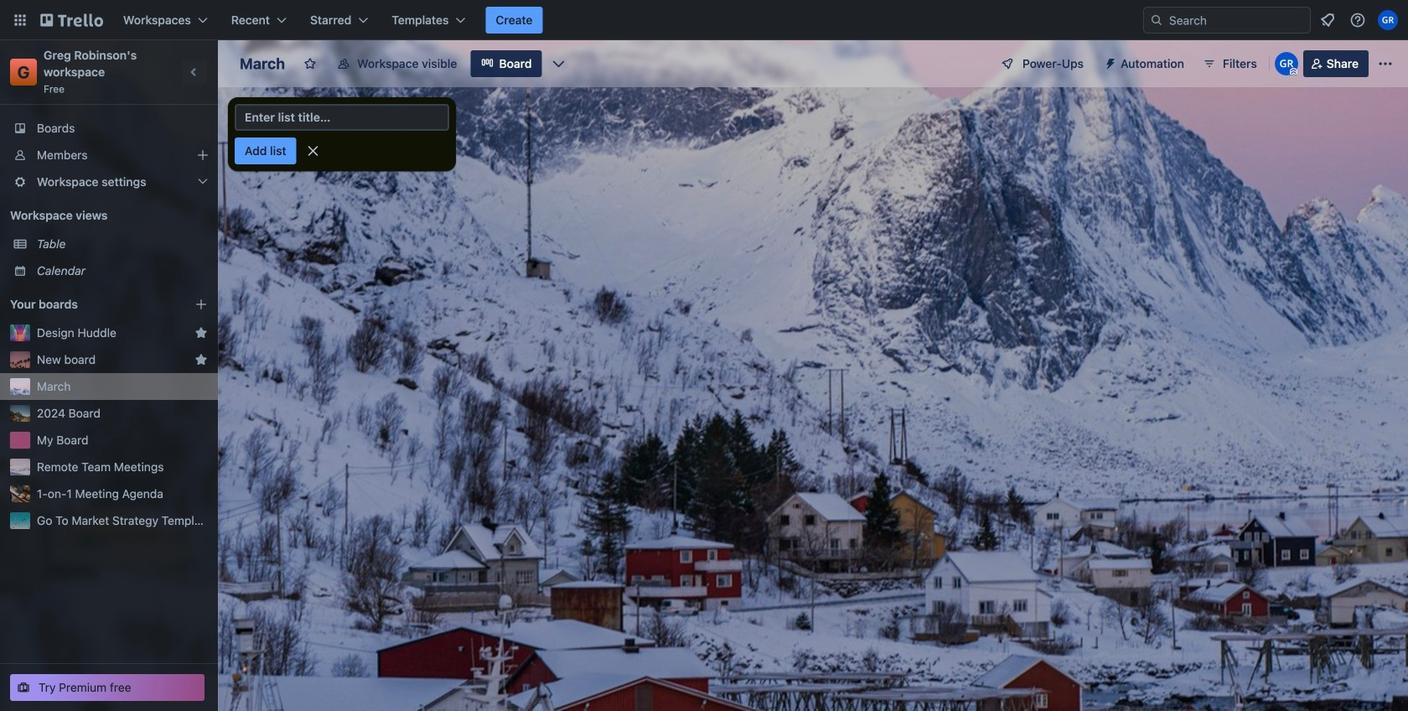 Task type: locate. For each thing, give the bounding box(es) containing it.
0 vertical spatial starred icon image
[[195, 326, 208, 340]]

greg robinson (gregrobinson96) image
[[1379, 10, 1399, 30], [1275, 52, 1299, 75]]

2 starred icon image from the top
[[195, 353, 208, 366]]

1 vertical spatial starred icon image
[[195, 353, 208, 366]]

starred icon image
[[195, 326, 208, 340], [195, 353, 208, 366]]

primary element
[[0, 0, 1409, 40]]

Search field
[[1144, 7, 1311, 34]]

0 horizontal spatial greg robinson (gregrobinson96) image
[[1275, 52, 1299, 75]]

open information menu image
[[1350, 12, 1367, 29]]

1 vertical spatial greg robinson (gregrobinson96) image
[[1275, 52, 1299, 75]]

show menu image
[[1378, 55, 1395, 72]]

greg robinson (gregrobinson96) image right open information menu icon
[[1379, 10, 1399, 30]]

0 vertical spatial greg robinson (gregrobinson96) image
[[1379, 10, 1399, 30]]

back to home image
[[40, 7, 103, 34]]

customize views image
[[551, 55, 567, 72]]

greg robinson (gregrobinson96) image down search field
[[1275, 52, 1299, 75]]



Task type: vqa. For each thing, say whether or not it's contained in the screenshot.
Board Name text box
yes



Task type: describe. For each thing, give the bounding box(es) containing it.
star or unstar board image
[[304, 57, 317, 70]]

add board image
[[195, 298, 208, 311]]

workspace navigation collapse icon image
[[183, 60, 206, 84]]

cancel list editing image
[[305, 143, 322, 159]]

search image
[[1150, 13, 1164, 27]]

1 horizontal spatial greg robinson (gregrobinson96) image
[[1379, 10, 1399, 30]]

Enter list title… text field
[[235, 104, 449, 131]]

your boards with 8 items element
[[10, 294, 169, 314]]

0 notifications image
[[1318, 10, 1338, 30]]

this member is an admin of this board. image
[[1290, 68, 1298, 75]]

Board name text field
[[231, 50, 294, 77]]

sm image
[[1098, 50, 1121, 74]]

1 starred icon image from the top
[[195, 326, 208, 340]]



